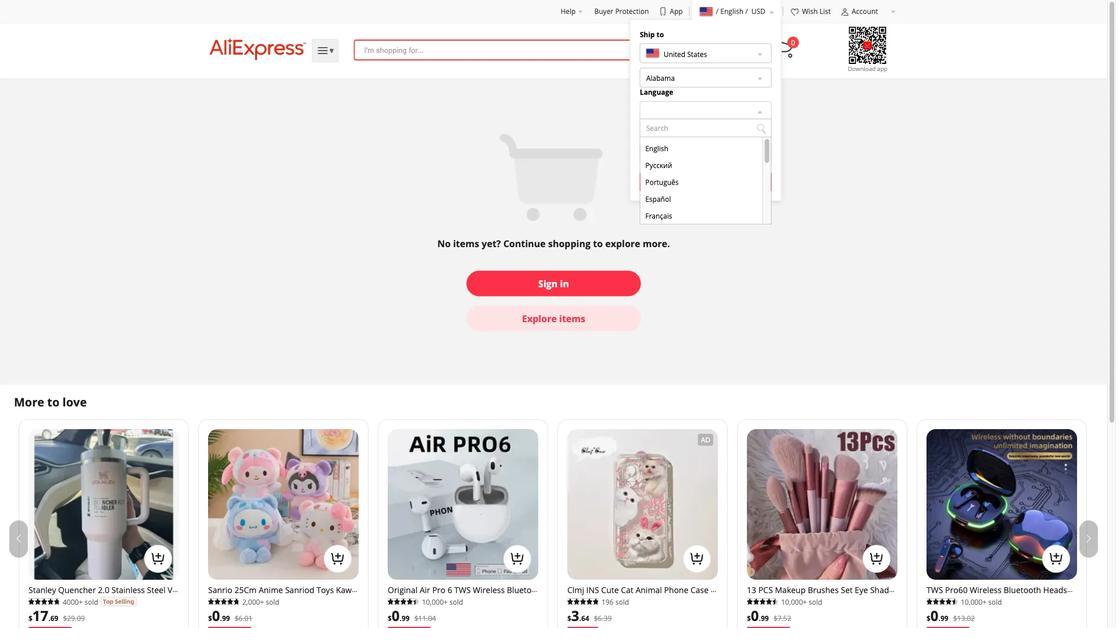 Task type: locate. For each thing, give the bounding box(es) containing it.
1 horizontal spatial mini
[[656, 596, 673, 607]]

1 horizontal spatial headphones
[[948, 618, 997, 628]]

1 vertical spatial english
[[645, 144, 669, 153]]

$13.02
[[954, 614, 976, 623]]

6 . from the left
[[939, 614, 941, 623]]

1 tws from the left
[[455, 585, 471, 596]]

hone
[[388, 618, 407, 628]]

2 99 from the left
[[402, 614, 410, 623]]

0 down original
[[392, 606, 400, 625]]

0 vertical spatial items
[[453, 237, 480, 250]]

items right the no
[[453, 237, 480, 250]]

0 horizontal spatial items
[[453, 237, 480, 250]]

0 horizontal spatial 13
[[607, 596, 616, 607]]

alabama link
[[640, 68, 772, 88]]

x right pillow
[[354, 607, 359, 618]]

coffee
[[146, 607, 170, 618]]

bag
[[770, 618, 784, 628]]

. inside $ 0 . 99 $7.52
[[759, 614, 761, 623]]

headset up hone
[[395, 607, 426, 618]]

cat
[[621, 585, 634, 596]]

0 vertical spatial bluetooth
[[1004, 585, 1042, 596]]

s up h
[[172, 596, 176, 607]]

$ down th
[[388, 614, 392, 623]]

with down stainless
[[123, 596, 140, 607]]

1 s from the left
[[172, 596, 176, 607]]

2 horizontal spatial pro
[[1034, 607, 1047, 618]]

1 horizontal spatial s
[[354, 596, 358, 607]]

sold down anime
[[266, 597, 280, 607]]

0 horizontal spatial earphones
[[398, 596, 439, 607]]

air
[[420, 585, 430, 596], [1021, 607, 1032, 618]]

bluetoo
[[507, 585, 537, 596]]

1 horizontal spatial english
[[721, 6, 744, 16]]

1 horizontal spatial /
[[746, 6, 748, 16]]

3 sold from the left
[[450, 597, 463, 607]]

states
[[688, 49, 708, 59]]

0 horizontal spatial s
[[172, 596, 176, 607]]

more
[[14, 394, 44, 410]]

1 horizontal spatial items
[[560, 312, 586, 325]]

1 horizontal spatial 13
[[747, 585, 757, 596]]

earbuds inside original air pro 6 tws wireless bluetoo th earphones headphones mini earpon e headset for xiaomi android apple ip hone earbuds
[[410, 618, 441, 628]]

sold for $ 0 . 99 $11.04
[[450, 597, 463, 607]]

2 wireless from the left
[[970, 585, 1002, 596]]

mini up the android
[[491, 596, 508, 607]]

3 $ from the left
[[388, 614, 392, 623]]

bluetooth down mic
[[939, 607, 976, 618]]

$ inside '$ 17 . 69 $29.09'
[[29, 614, 32, 623]]

0 vertical spatial headset
[[1044, 585, 1075, 596]]

pro up 8 at the bottom of the page
[[618, 596, 631, 607]]

2 vertical spatial to
[[47, 394, 60, 410]]

wireless inside tws pro60 wireless bluetooth headset with mic earbuds noise cancelling ster eo bluetooth earphones air pro 60 wir eless headphones
[[970, 585, 1002, 596]]

4 $ from the left
[[568, 614, 572, 623]]

0 vertical spatial usd
[[752, 6, 766, 16]]

2 . from the left
[[220, 614, 222, 623]]

2 sold from the left
[[266, 597, 280, 607]]

0 right the i
[[212, 606, 220, 625]]

1 sold from the left
[[85, 597, 98, 607]]

pro inside original air pro 6 tws wireless bluetoo th earphones headphones mini earpon e headset for xiaomi android apple ip hone earbuds
[[433, 585, 446, 596]]

13 down cute
[[607, 596, 616, 607]]

0 horizontal spatial english
[[645, 144, 669, 153]]

6
[[448, 585, 453, 596]]

2 mini from the left
[[656, 596, 673, 607]]

0 horizontal spatial x
[[354, 607, 359, 618]]

2 10,000+ from the left
[[782, 597, 807, 607]]

$ inside the $ 0 . 99 $11.04
[[388, 614, 392, 623]]

usd left size image at the right top of page
[[752, 6, 766, 16]]

wireless up the android
[[473, 585, 505, 596]]

1 horizontal spatial wireless
[[970, 585, 1002, 596]]

$ inside $ 0 . 99 $7.52
[[747, 614, 751, 623]]

$ down w
[[747, 614, 751, 623]]

sanrio 25cm anime sanriod toys kawai i kuromi mymelody cinnamorol plush s oft stuffed animals doll plushie pillow x mas gift decor
[[208, 585, 359, 628]]

99 inside $ 0 . 99 $6.01
[[222, 614, 230, 623]]

8
[[625, 607, 629, 618]]

99 inside the $ 0 . 99 $11.04
[[402, 614, 410, 623]]

3 10,000+ sold from the left
[[962, 597, 1003, 607]]

3
[[572, 606, 580, 625]]

mini left 14
[[656, 596, 673, 607]]

. inside $ 0 . 99 $6.01
[[220, 614, 222, 623]]

air inside original air pro 6 tws wireless bluetoo th earphones headphones mini earpon e headset for xiaomi android apple ip hone earbuds
[[420, 585, 430, 596]]

sold down 'brushes'
[[809, 597, 823, 607]]

0 inside "0" link
[[792, 38, 796, 47]]

$ left xr
[[568, 614, 572, 623]]

0 left mic
[[931, 606, 939, 625]]

foundation
[[756, 596, 799, 607]]

cover
[[587, 618, 609, 628]]

makeup
[[776, 585, 806, 596]]

português
[[645, 178, 679, 187]]

. inside '$ 17 . 69 $29.09'
[[48, 614, 50, 623]]

0 vertical spatial earbuds
[[961, 596, 992, 607]]

Search text field
[[640, 119, 772, 137]]

mini inside clmj ins cute cat animal phone case f or iphone 13 pro 11 12 mini 14 x xs ma x xr se 2020 7 8 plus soft silicone prote ctive cover
[[656, 596, 673, 607]]

toys
[[317, 585, 334, 596]]

2020
[[597, 607, 616, 618]]

soft inside 13 pcs makeup brushes set eye shado w foundation women cosmetic brush eyeshadow blush beauty soft make up tools bag
[[844, 607, 859, 618]]

99 inside $ 0 . 99 $13.02
[[941, 614, 949, 623]]

earbuds inside tws pro60 wireless bluetooth headset with mic earbuds noise cancelling ster eo bluetooth earphones air pro 60 wir eless headphones
[[961, 596, 992, 607]]

1 vertical spatial headphones
[[948, 618, 997, 628]]

$ inside $ 3 . 64 $6.39
[[568, 614, 572, 623]]

headphones down mic
[[948, 618, 997, 628]]

pro inside clmj ins cute cat animal phone case f or iphone 13 pro 11 12 mini 14 x xs ma x xr se 2020 7 8 plus soft silicone prote ctive cover
[[618, 596, 631, 607]]

. inside the $ 0 . 99 $11.04
[[400, 614, 402, 623]]

1 vertical spatial items
[[560, 312, 586, 325]]

0 horizontal spatial bluetooth
[[939, 607, 976, 618]]

1 horizontal spatial usd
[[752, 6, 766, 16]]

headset up ster
[[1044, 585, 1075, 596]]

headset
[[1044, 585, 1075, 596], [395, 607, 426, 618]]

69
[[50, 614, 58, 623]]

0 for tws pro60 wireless bluetooth headset with mic earbuds noise cancelling ster eo bluetooth earphones air pro 60 wir eless headphones
[[931, 606, 939, 625]]

usd left (
[[645, 149, 659, 159]]

1 horizontal spatial with
[[927, 596, 943, 607]]

air down cancelling
[[1021, 607, 1032, 618]]

anime
[[259, 585, 283, 596]]

2 with from the left
[[927, 596, 943, 607]]

2 $ from the left
[[208, 614, 212, 623]]

0 horizontal spatial headset
[[395, 607, 426, 618]]

1 horizontal spatial earbuds
[[961, 596, 992, 607]]

protection
[[616, 6, 649, 16]]

1 vertical spatial bluetooth
[[939, 607, 976, 618]]

4 99 from the left
[[941, 614, 949, 623]]

0 horizontal spatial /
[[717, 6, 719, 16]]

/ left size image at the right top of page
[[746, 6, 748, 16]]

99 inside $ 0 . 99 $7.52
[[761, 614, 769, 623]]

99 for mas
[[222, 614, 230, 623]]

10,000+ sold for noise
[[962, 597, 1003, 607]]

0 horizontal spatial 10,000+ sold
[[422, 597, 463, 607]]

$ left cup
[[29, 614, 32, 623]]

I'm shopping for... text field
[[364, 41, 752, 59]]

10,000+ sold up blush
[[782, 597, 823, 607]]

0 left bag
[[751, 606, 759, 625]]

sold up 7
[[616, 597, 629, 607]]

. for $ 0 . 99 $7.52
[[759, 614, 761, 623]]

soft down 12
[[649, 607, 664, 618]]

1 horizontal spatial air
[[1021, 607, 1032, 618]]

1 horizontal spatial earphones
[[978, 607, 1019, 618]]

1 horizontal spatial headset
[[1044, 585, 1075, 596]]

1 with from the left
[[123, 596, 140, 607]]

eyeshadow
[[747, 607, 790, 618]]

currency
[[640, 130, 672, 140]]

6 $ from the left
[[927, 614, 931, 623]]

united
[[664, 49, 686, 59]]

ctive
[[568, 618, 585, 628]]

x left xs
[[686, 596, 691, 607]]

$ for $ 0 . 99 $7.52
[[747, 614, 751, 623]]

6 sold from the left
[[989, 597, 1003, 607]]

99 right eo
[[941, 614, 949, 623]]

99 right oft
[[222, 614, 230, 623]]

1 vertical spatial headset
[[395, 607, 426, 618]]

explore items
[[522, 312, 586, 325]]

i
[[208, 596, 210, 607]]

sold for $ 17 . 69 $29.09
[[85, 597, 98, 607]]

cinnamorol
[[284, 596, 329, 607]]

10,000+ down makeup
[[782, 597, 807, 607]]

xr
[[574, 607, 584, 618]]

1 horizontal spatial to
[[593, 237, 603, 250]]

to for ship to
[[657, 29, 664, 39]]

1 vertical spatial usd
[[645, 149, 659, 159]]

. inside $ 3 . 64 $6.39
[[580, 614, 582, 623]]

1 horizontal spatial pro
[[618, 596, 631, 607]]

air right original
[[420, 585, 430, 596]]

pro left 6
[[433, 585, 446, 596]]

1 10,000+ from the left
[[422, 597, 448, 607]]

s inside stanley quencher 2.0  stainless steel va cuum insulated tumbler with lid and s traw 40oz thermal travel mug coffee h ot cup
[[172, 596, 176, 607]]

3 99 from the left
[[761, 614, 769, 623]]

headphones up xiaomi
[[441, 596, 489, 607]]

13 pcs makeup brushes set eye shado w foundation women cosmetic brush eyeshadow blush beauty soft make up tools bag
[[747, 585, 895, 628]]

/ right app
[[717, 6, 719, 16]]

bluetooth up cancelling
[[1004, 585, 1042, 596]]

10,000+ sold up $13.02
[[962, 597, 1003, 607]]

gift
[[226, 618, 240, 628]]

2 horizontal spatial 10,000+
[[962, 597, 987, 607]]

. for $ 0 . 99 $13.02
[[939, 614, 941, 623]]

13
[[747, 585, 757, 596], [607, 596, 616, 607]]

0 horizontal spatial headphones
[[441, 596, 489, 607]]

$ for $ 3 . 64 $6.39
[[568, 614, 572, 623]]

5 . from the left
[[759, 614, 761, 623]]

english up united states link
[[721, 6, 744, 16]]

3 10,000+ from the left
[[962, 597, 987, 607]]

$ down the i
[[208, 614, 212, 623]]

1 $ from the left
[[29, 614, 32, 623]]

0 for original air pro 6 tws wireless bluetoo th earphones headphones mini earpon e headset for xiaomi android apple ip hone earbuds
[[392, 606, 400, 625]]

earphones down noise
[[978, 607, 1019, 618]]

1 mini from the left
[[491, 596, 508, 607]]

0 vertical spatial headphones
[[441, 596, 489, 607]]

with inside stanley quencher 2.0  stainless steel va cuum insulated tumbler with lid and s traw 40oz thermal travel mug coffee h ot cup
[[123, 596, 140, 607]]

2 horizontal spatial to
[[657, 29, 664, 39]]

0 down size image at the right top of page
[[792, 38, 796, 47]]

to right the "ship"
[[657, 29, 664, 39]]

wireless inside original air pro 6 tws wireless bluetoo th earphones headphones mini earpon e headset for xiaomi android apple ip hone earbuds
[[473, 585, 505, 596]]

english down currency
[[645, 144, 669, 153]]

/
[[717, 6, 719, 16], [746, 6, 748, 16]]

1 horizontal spatial 10,000+ sold
[[782, 597, 823, 607]]

10,000+ up for
[[422, 597, 448, 607]]

5 $ from the left
[[747, 614, 751, 623]]

original air pro 6 tws wireless bluetoo th earphones headphones mini earpon e headset for xiaomi android apple ip hone earbuds
[[388, 585, 537, 628]]

earbuds up $13.02
[[961, 596, 992, 607]]

$ inside $ 0 . 99 $13.02
[[927, 614, 931, 623]]

10,000+ sold for foundation
[[782, 597, 823, 607]]

3 . from the left
[[400, 614, 402, 623]]

earpon
[[510, 596, 537, 607]]

0 horizontal spatial to
[[47, 394, 60, 410]]

2 10,000+ sold from the left
[[782, 597, 823, 607]]

plus
[[631, 607, 647, 618]]

tws right 6
[[455, 585, 471, 596]]

stanley quencher 2.0  stainless steel va cuum insulated tumbler with lid and s traw 40oz thermal travel mug coffee h ot cup
[[29, 585, 178, 628]]

x inside the sanrio 25cm anime sanriod toys kawai i kuromi mymelody cinnamorol plush s oft stuffed animals doll plushie pillow x mas gift decor
[[354, 607, 359, 618]]

0 horizontal spatial air
[[420, 585, 430, 596]]

iphone
[[578, 596, 605, 607]]

soft down cosmetic
[[844, 607, 859, 618]]

10,000+ up $13.02
[[962, 597, 987, 607]]

items right the explore
[[560, 312, 586, 325]]

with
[[123, 596, 140, 607], [927, 596, 943, 607]]

2 tws from the left
[[927, 585, 944, 596]]

f
[[711, 585, 715, 596]]

0 vertical spatial air
[[420, 585, 430, 596]]

1 99 from the left
[[222, 614, 230, 623]]

earphones up $11.04
[[398, 596, 439, 607]]

0 horizontal spatial wireless
[[473, 585, 505, 596]]

0 horizontal spatial earbuds
[[410, 618, 441, 628]]

mini inside original air pro 6 tws wireless bluetoo th earphones headphones mini earpon e headset for xiaomi android apple ip hone earbuds
[[491, 596, 508, 607]]

sold for $ 3 . 64 $6.39
[[616, 597, 629, 607]]

plushie
[[300, 607, 327, 618]]

explore items link
[[467, 306, 641, 331]]

español
[[645, 194, 671, 204]]

earbuds down for
[[410, 618, 441, 628]]

0 vertical spatial to
[[657, 29, 664, 39]]

brushes
[[808, 585, 839, 596]]

wireless up noise
[[970, 585, 1002, 596]]

items
[[453, 237, 480, 250], [560, 312, 586, 325]]

eless
[[927, 618, 946, 628]]

4 sold from the left
[[616, 597, 629, 607]]

sold
[[85, 597, 98, 607], [266, 597, 280, 607], [450, 597, 463, 607], [616, 597, 629, 607], [809, 597, 823, 607], [989, 597, 1003, 607]]

0 horizontal spatial pro
[[433, 585, 446, 596]]

sanriod
[[285, 585, 315, 596]]

0 horizontal spatial 10,000+
[[422, 597, 448, 607]]

2 s from the left
[[354, 596, 358, 607]]

s down kawai
[[354, 596, 358, 607]]

$ 0 . 99 $11.04
[[388, 606, 436, 625]]

0 horizontal spatial tws
[[455, 585, 471, 596]]

1 vertical spatial earbuds
[[410, 618, 441, 628]]

1 . from the left
[[48, 614, 50, 623]]

99 left bag
[[761, 614, 769, 623]]

sold up xiaomi
[[450, 597, 463, 607]]

pro down cancelling
[[1034, 607, 1047, 618]]

app link
[[659, 6, 683, 17]]

2 soft from the left
[[844, 607, 859, 618]]

1 horizontal spatial soft
[[844, 607, 859, 618]]

tws inside tws pro60 wireless bluetooth headset with mic earbuds noise cancelling ster eo bluetooth earphones air pro 60 wir eless headphones
[[927, 585, 944, 596]]

13 up w
[[747, 585, 757, 596]]

to left love
[[47, 394, 60, 410]]

stuffed
[[221, 607, 248, 618]]

1 10,000+ sold from the left
[[422, 597, 463, 607]]

99 right 'e'
[[402, 614, 410, 623]]

soft
[[649, 607, 664, 618], [844, 607, 859, 618]]

10,000+ sold
[[422, 597, 463, 607], [782, 597, 823, 607], [962, 597, 1003, 607]]

1 soft from the left
[[649, 607, 664, 618]]

wish list
[[803, 6, 831, 16]]

$ for $ 0 . 99 $13.02
[[927, 614, 931, 623]]

99 for headphones
[[941, 614, 949, 623]]

1 horizontal spatial tws
[[927, 585, 944, 596]]

make
[[861, 607, 882, 618]]

plush
[[331, 596, 352, 607]]

pro60
[[946, 585, 968, 596]]

0 horizontal spatial with
[[123, 596, 140, 607]]

tws left the pro60
[[927, 585, 944, 596]]

0 for 13 pcs makeup brushes set eye shado w foundation women cosmetic brush eyeshadow blush beauty soft make up tools bag
[[751, 606, 759, 625]]

0 horizontal spatial mini
[[491, 596, 508, 607]]

1 wireless from the left
[[473, 585, 505, 596]]

2 horizontal spatial 10,000+ sold
[[962, 597, 1003, 607]]

0 horizontal spatial soft
[[649, 607, 664, 618]]

$
[[29, 614, 32, 623], [208, 614, 212, 623], [388, 614, 392, 623], [568, 614, 572, 623], [747, 614, 751, 623], [927, 614, 931, 623]]

android
[[471, 607, 501, 618]]

4 . from the left
[[580, 614, 582, 623]]

1 vertical spatial air
[[1021, 607, 1032, 618]]

$ left $13.02
[[927, 614, 931, 623]]

e
[[388, 607, 393, 618]]

pro inside tws pro60 wireless bluetooth headset with mic earbuds noise cancelling ster eo bluetooth earphones air pro 60 wir eless headphones
[[1034, 607, 1047, 618]]

earbuds
[[961, 596, 992, 607], [410, 618, 441, 628]]

with up eo
[[927, 596, 943, 607]]

$ for $ 0 . 99 $6.01
[[208, 614, 212, 623]]

/ english / usd
[[717, 6, 766, 16]]

buyer
[[595, 6, 614, 16]]

love
[[63, 394, 87, 410]]

2,000+
[[243, 597, 264, 607]]

5 sold from the left
[[809, 597, 823, 607]]

items for explore
[[560, 312, 586, 325]]

buyer protection link
[[595, 6, 649, 16]]

sold up thermal
[[85, 597, 98, 607]]

$ inside $ 0 . 99 $6.01
[[208, 614, 212, 623]]

earphones inside tws pro60 wireless bluetooth headset with mic earbuds noise cancelling ster eo bluetooth earphones air pro 60 wir eless headphones
[[978, 607, 1019, 618]]

to left explore
[[593, 237, 603, 250]]

sold left cancelling
[[989, 597, 1003, 607]]

cosmetic
[[833, 596, 868, 607]]

. for $ 0 . 99 $6.01
[[220, 614, 222, 623]]

1 horizontal spatial 10,000+
[[782, 597, 807, 607]]

1 horizontal spatial x
[[686, 596, 691, 607]]

10,000+ sold down 6
[[422, 597, 463, 607]]

. inside $ 0 . 99 $13.02
[[939, 614, 941, 623]]



Task type: describe. For each thing, give the bounding box(es) containing it.
xs
[[693, 596, 702, 607]]

earphones inside original air pro 6 tws wireless bluetoo th earphones headphones mini earpon e headset for xiaomi android apple ip hone earbuds
[[398, 596, 439, 607]]

united states link
[[640, 43, 772, 63]]

русский
[[645, 161, 672, 170]]

account link
[[841, 6, 896, 17]]

animal
[[636, 585, 662, 596]]

s inside the sanrio 25cm anime sanriod toys kawai i kuromi mymelody cinnamorol plush s oft stuffed animals doll plushie pillow x mas gift decor
[[354, 596, 358, 607]]

mug
[[127, 607, 144, 618]]

0 for sanrio 25cm anime sanriod toys kawai i kuromi mymelody cinnamorol plush s oft stuffed animals doll plushie pillow x mas gift decor
[[212, 606, 220, 625]]

ins
[[587, 585, 600, 596]]

$29.09
[[63, 614, 85, 623]]

(
[[661, 149, 663, 159]]

english link
[[641, 140, 762, 157]]

4000+ sold
[[63, 597, 98, 607]]

and
[[155, 596, 170, 607]]

stanley
[[29, 585, 56, 596]]

cuum
[[29, 596, 50, 607]]

more to love
[[14, 394, 87, 410]]

headset inside original air pro 6 tws wireless bluetoo th earphones headphones mini earpon e headset for xiaomi android apple ip hone earbuds
[[395, 607, 426, 618]]

sold for $ 0 . 99 $6.01
[[266, 597, 280, 607]]

stainless
[[112, 585, 145, 596]]

headphones inside tws pro60 wireless bluetooth headset with mic earbuds noise cancelling ster eo bluetooth earphones air pro 60 wir eless headphones
[[948, 618, 997, 628]]

2,000+ sold
[[243, 597, 280, 607]]

français
[[645, 211, 672, 221]]

. for $ 0 . 99 $11.04
[[400, 614, 402, 623]]

$ for $ 17 . 69 $29.09
[[29, 614, 32, 623]]

2 / from the left
[[746, 6, 748, 16]]

17
[[32, 606, 48, 625]]

$ 17 . 69 $29.09
[[29, 606, 85, 625]]

travel
[[102, 607, 125, 618]]

ot
[[29, 618, 36, 628]]

français link
[[641, 208, 762, 225]]

eo
[[927, 607, 937, 618]]

pillow
[[330, 607, 352, 618]]

to for more to love
[[47, 394, 60, 410]]

decor
[[242, 618, 265, 628]]

1 / from the left
[[717, 6, 719, 16]]

headphones inside original air pro 6 tws wireless bluetoo th earphones headphones mini earpon e headset for xiaomi android apple ip hone earbuds
[[441, 596, 489, 607]]

0 vertical spatial english
[[721, 6, 744, 16]]

soft inside clmj ins cute cat animal phone case f or iphone 13 pro 11 12 mini 14 x xs ma x xr se 2020 7 8 plus soft silicone prote ctive cover
[[649, 607, 664, 618]]

português link
[[641, 174, 762, 191]]

99 for bag
[[761, 614, 769, 623]]

1 vertical spatial to
[[593, 237, 603, 250]]

10,000+ for earphones
[[962, 597, 987, 607]]

tumbler
[[89, 596, 121, 607]]

in
[[560, 277, 569, 290]]

x
[[568, 607, 572, 618]]

русский link
[[641, 157, 762, 174]]

yet?
[[482, 237, 501, 250]]

air inside tws pro60 wireless bluetooth headset with mic earbuds noise cancelling ster eo bluetooth earphones air pro 60 wir eless headphones
[[1021, 607, 1032, 618]]

with inside tws pro60 wireless bluetooth headset with mic earbuds noise cancelling ster eo bluetooth earphones air pro 60 wir eless headphones
[[927, 596, 943, 607]]

wish
[[803, 6, 818, 16]]

$7.52
[[774, 614, 792, 623]]

app
[[670, 6, 683, 16]]

13 inside clmj ins cute cat animal phone case f or iphone 13 pro 11 12 mini 14 x xs ma x xr se 2020 7 8 plus soft silicone prote ctive cover
[[607, 596, 616, 607]]

0 horizontal spatial usd
[[645, 149, 659, 159]]

10,000+ for headset
[[422, 597, 448, 607]]

sanrio
[[208, 585, 233, 596]]

headset inside tws pro60 wireless bluetooth headset with mic earbuds noise cancelling ster eo bluetooth earphones air pro 60 wir eless headphones
[[1044, 585, 1075, 596]]

13 inside 13 pcs makeup brushes set eye shado w foundation women cosmetic brush eyeshadow blush beauty soft make up tools bag
[[747, 585, 757, 596]]

usd ( us dollar )
[[645, 149, 699, 159]]

14
[[675, 596, 684, 607]]

mas
[[208, 618, 224, 628]]

. for $ 3 . 64 $6.39
[[580, 614, 582, 623]]

wir
[[1061, 607, 1074, 618]]

alabama
[[647, 73, 675, 83]]

ster
[[1059, 596, 1074, 607]]

cancelling
[[1018, 596, 1057, 607]]

0 link
[[775, 37, 800, 58]]

united states
[[664, 49, 708, 59]]

traw
[[29, 607, 46, 618]]

size image
[[841, 7, 850, 17]]

list
[[820, 6, 831, 16]]

sold for $ 0 . 99 $13.02
[[989, 597, 1003, 607]]

va
[[168, 585, 177, 596]]

up
[[884, 607, 895, 618]]

tws inside original air pro 6 tws wireless bluetoo th earphones headphones mini earpon e headset for xiaomi android apple ip hone earbuds
[[455, 585, 471, 596]]

oft
[[208, 607, 219, 618]]

99 for hone
[[402, 614, 410, 623]]

sold for $ 0 . 99 $7.52
[[809, 597, 823, 607]]

explore
[[522, 312, 557, 325]]

us
[[665, 149, 674, 159]]

women
[[802, 596, 831, 607]]

1 horizontal spatial bluetooth
[[1004, 585, 1042, 596]]

th
[[388, 596, 396, 607]]

pcs
[[759, 585, 773, 596]]

ma
[[704, 596, 716, 607]]

account
[[852, 6, 879, 16]]

. for $ 17 . 69 $29.09
[[48, 614, 50, 623]]

doll
[[283, 607, 298, 618]]

10,000+ sold for earphones
[[422, 597, 463, 607]]

$ for $ 0 . 99 $11.04
[[388, 614, 392, 623]]

sign in
[[539, 277, 569, 290]]

set
[[841, 585, 853, 596]]

ip
[[527, 607, 534, 618]]

original
[[388, 585, 418, 596]]

download app image
[[833, 24, 903, 73]]

$11.04
[[415, 614, 436, 623]]

x inside clmj ins cute cat animal phone case f or iphone 13 pro 11 12 mini 14 x xs ma x xr se 2020 7 8 plus soft silicone prote ctive cover
[[686, 596, 691, 607]]

xiaomi
[[443, 607, 469, 618]]

mymelody
[[242, 596, 282, 607]]

11
[[633, 596, 643, 607]]

196 sold
[[602, 597, 629, 607]]

size image
[[791, 7, 800, 17]]

items for no
[[453, 237, 480, 250]]

ship to
[[640, 29, 664, 39]]

10,000+ for blush
[[782, 597, 807, 607]]

clmj ins cute cat animal phone case f or iphone 13 pro 11 12 mini 14 x xs ma x xr se 2020 7 8 plus soft silicone prote ctive cover
[[568, 585, 718, 628]]

no
[[438, 237, 451, 250]]

insulated
[[52, 596, 87, 607]]

$6.01
[[235, 614, 253, 623]]



Task type: vqa. For each thing, say whether or not it's contained in the screenshot.
the bottom 4FTXRwP image
no



